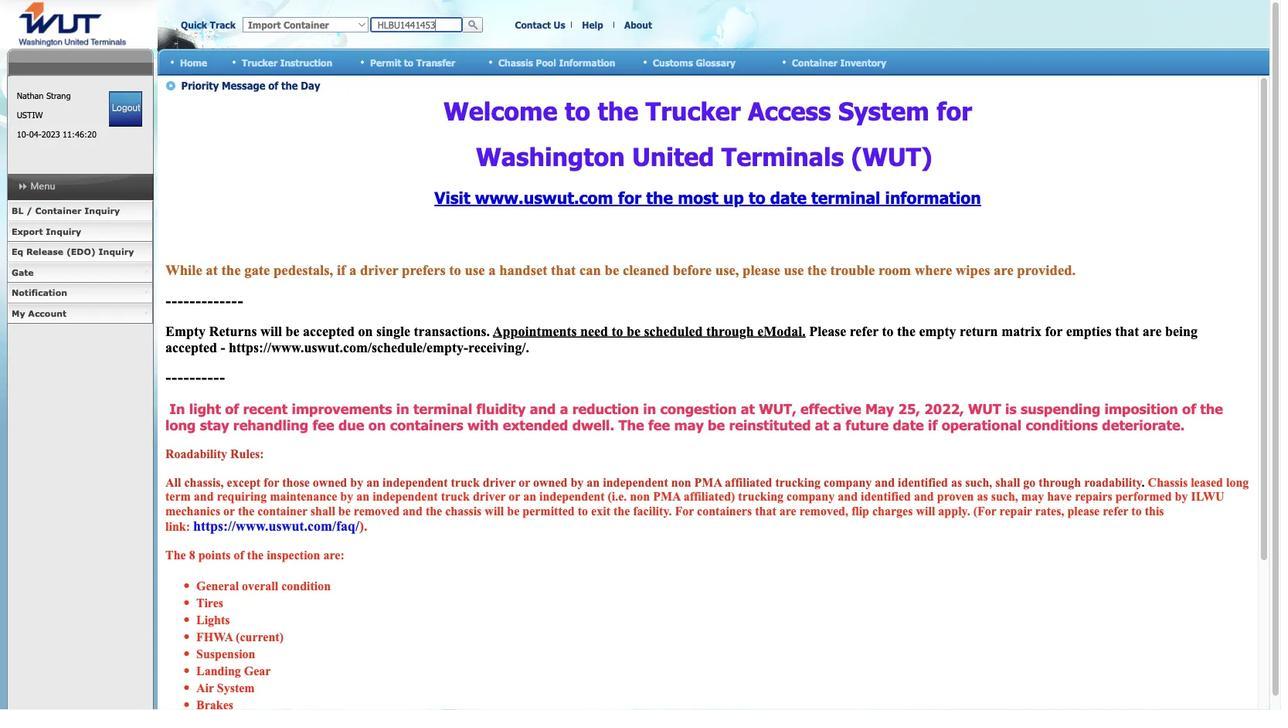 Task type: locate. For each thing, give the bounding box(es) containing it.
eq release (edo) inquiry link
[[7, 242, 153, 262]]

2 vertical spatial inquiry
[[99, 247, 134, 257]]

0 horizontal spatial container
[[35, 206, 82, 216]]

inquiry
[[85, 206, 120, 216], [46, 226, 81, 237], [99, 247, 134, 257]]

container
[[792, 57, 838, 68], [35, 206, 82, 216]]

contact us
[[515, 19, 565, 30]]

container inventory
[[792, 57, 887, 68]]

about link
[[625, 19, 652, 30]]

glossary
[[696, 57, 736, 68]]

1 vertical spatial container
[[35, 206, 82, 216]]

instruction
[[280, 57, 333, 68]]

chassis pool information
[[499, 57, 616, 68]]

inquiry down bl / container inquiry
[[46, 226, 81, 237]]

1 horizontal spatial container
[[792, 57, 838, 68]]

04-
[[29, 129, 41, 140]]

inquiry for container
[[85, 206, 120, 216]]

my account link
[[7, 303, 153, 324]]

bl
[[12, 206, 23, 216]]

export
[[12, 226, 43, 237]]

chassis
[[499, 57, 533, 68]]

inquiry right (edo)
[[99, 247, 134, 257]]

my
[[12, 308, 25, 318]]

quick track
[[181, 19, 236, 30]]

None text field
[[370, 17, 463, 32]]

0 vertical spatial inquiry
[[85, 206, 120, 216]]

contact
[[515, 19, 551, 30]]

inquiry up "export inquiry" link
[[85, 206, 120, 216]]

pool
[[536, 57, 556, 68]]

container left the inventory
[[792, 57, 838, 68]]

strang
[[46, 90, 71, 101]]

export inquiry
[[12, 226, 81, 237]]

notification
[[12, 288, 67, 298]]

eq release (edo) inquiry
[[12, 247, 134, 257]]

to
[[404, 57, 414, 68]]

trucker
[[242, 57, 278, 68]]

container up the export inquiry
[[35, 206, 82, 216]]

0 vertical spatial container
[[792, 57, 838, 68]]

11:46:20
[[63, 129, 97, 140]]



Task type: describe. For each thing, give the bounding box(es) containing it.
gate
[[12, 267, 34, 277]]

quick
[[181, 19, 207, 30]]

permit
[[370, 57, 401, 68]]

/
[[26, 206, 32, 216]]

about
[[625, 19, 652, 30]]

home
[[180, 57, 207, 68]]

inventory
[[841, 57, 887, 68]]

2023
[[41, 129, 60, 140]]

10-04-2023 11:46:20
[[17, 129, 97, 140]]

permit to transfer
[[370, 57, 455, 68]]

bl / container inquiry link
[[7, 201, 153, 221]]

help
[[582, 19, 603, 30]]

customs
[[653, 57, 693, 68]]

ustiw
[[17, 110, 43, 120]]

trucker instruction
[[242, 57, 333, 68]]

export inquiry link
[[7, 221, 153, 242]]

bl / container inquiry
[[12, 206, 120, 216]]

help link
[[582, 19, 603, 30]]

10-
[[17, 129, 29, 140]]

gate link
[[7, 262, 153, 283]]

release
[[26, 247, 63, 257]]

nathan strang
[[17, 90, 71, 101]]

transfer
[[416, 57, 455, 68]]

contact us link
[[515, 19, 565, 30]]

track
[[210, 19, 236, 30]]

nathan
[[17, 90, 44, 101]]

information
[[559, 57, 616, 68]]

(edo)
[[66, 247, 96, 257]]

account
[[28, 308, 67, 318]]

1 vertical spatial inquiry
[[46, 226, 81, 237]]

us
[[554, 19, 565, 30]]

login image
[[109, 91, 142, 127]]

customs glossary
[[653, 57, 736, 68]]

my account
[[12, 308, 67, 318]]

eq
[[12, 247, 23, 257]]

notification link
[[7, 283, 153, 303]]

inquiry for (edo)
[[99, 247, 134, 257]]



Task type: vqa. For each thing, say whether or not it's contained in the screenshot.
10-17-2023 15:22:50
no



